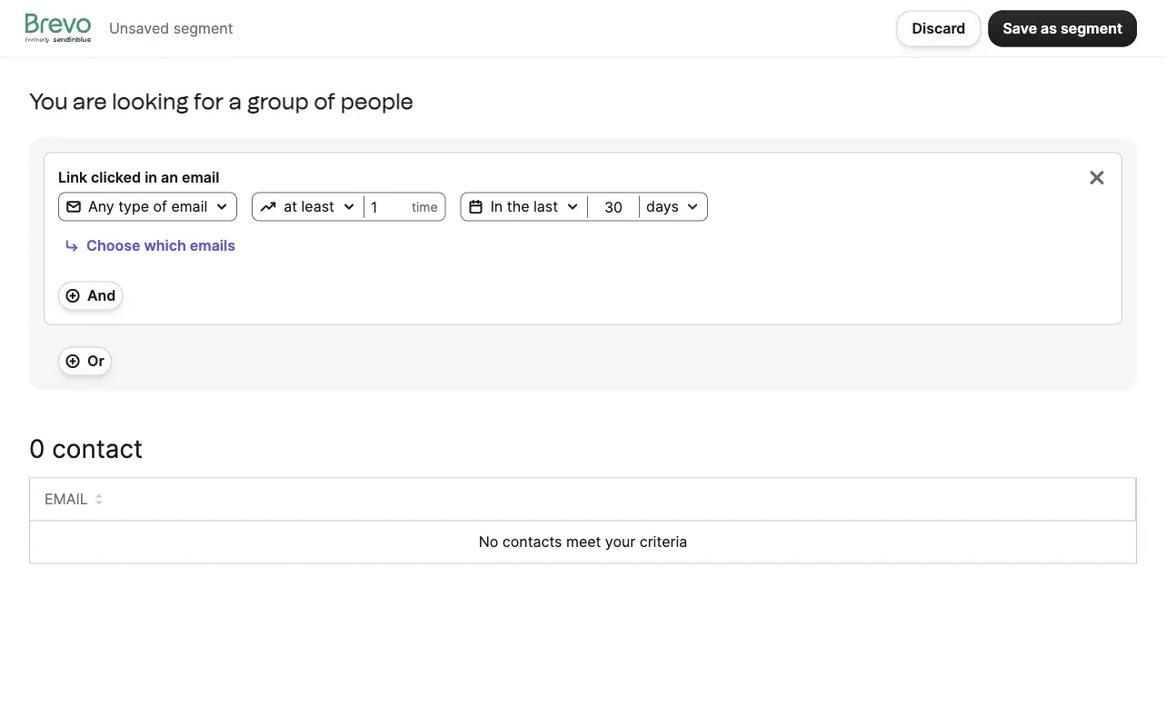 Task type: vqa. For each thing, say whether or not it's contained in the screenshot.
Create deal
no



Task type: locate. For each thing, give the bounding box(es) containing it.
type
[[118, 198, 149, 215]]

which
[[144, 237, 186, 255]]

in
[[491, 198, 503, 215]]

email
[[182, 169, 219, 186], [171, 198, 207, 215]]

looking
[[112, 88, 189, 115]]

unsaved segment
[[109, 20, 233, 37]]

1 vertical spatial of
[[153, 198, 167, 215]]

you
[[29, 88, 68, 115]]

0 vertical spatial email
[[182, 169, 219, 186]]

are
[[73, 88, 107, 115]]

0 vertical spatial of
[[314, 88, 336, 115]]

1 horizontal spatial of
[[314, 88, 336, 115]]

email right an
[[182, 169, 219, 186]]

0 contact
[[29, 433, 143, 464]]

as
[[1041, 19, 1057, 37]]

segment right as
[[1061, 19, 1123, 37]]

days button
[[640, 196, 707, 218]]

discard
[[912, 19, 966, 37]]

0 horizontal spatial of
[[153, 198, 167, 215]]

segment
[[1061, 19, 1123, 37], [173, 20, 233, 37]]

save as segment
[[1003, 19, 1123, 37]]

an
[[161, 169, 178, 186]]

of right type
[[153, 198, 167, 215]]

segment right unsaved
[[173, 20, 233, 37]]

any type of email button
[[59, 196, 237, 218]]

or
[[87, 352, 104, 370]]

0 horizontal spatial segment
[[173, 20, 233, 37]]

1 horizontal spatial segment
[[1061, 19, 1123, 37]]

1 vertical spatial email
[[171, 198, 207, 215]]

days
[[646, 198, 679, 215]]

your
[[605, 533, 636, 551]]

link
[[58, 169, 87, 186]]

of
[[314, 88, 336, 115], [153, 198, 167, 215]]

any type of email
[[88, 198, 207, 215]]

and button
[[58, 281, 123, 310]]

email down an
[[171, 198, 207, 215]]

a
[[229, 88, 242, 115]]

contact
[[52, 433, 143, 464]]

None number field
[[364, 198, 412, 216], [588, 198, 639, 216], [364, 198, 412, 216], [588, 198, 639, 216]]

1 segment from the left
[[1061, 19, 1123, 37]]

of right group
[[314, 88, 336, 115]]

choose which emails button
[[58, 232, 242, 260]]

contacts
[[503, 533, 562, 551]]



Task type: describe. For each thing, give the bounding box(es) containing it.
choose
[[86, 237, 140, 255]]

clicked
[[91, 169, 141, 186]]

and
[[87, 287, 116, 305]]

at least button
[[253, 196, 364, 218]]

0
[[29, 433, 45, 464]]

group
[[247, 88, 309, 115]]

in the last button
[[461, 196, 587, 218]]

email
[[45, 490, 88, 508]]

emails
[[190, 237, 235, 255]]

you are looking for a group of people
[[29, 88, 414, 115]]

people
[[341, 88, 414, 115]]

segment inside the save as segment button
[[1061, 19, 1123, 37]]

the
[[507, 198, 530, 215]]

no
[[479, 533, 499, 551]]

last
[[534, 198, 558, 215]]

email button
[[45, 489, 103, 510]]

unsaved
[[109, 20, 169, 37]]

at
[[284, 198, 297, 215]]

2 segment from the left
[[173, 20, 233, 37]]

time
[[412, 199, 438, 215]]

save
[[1003, 19, 1037, 37]]

in
[[145, 169, 157, 186]]

link clicked in an email
[[58, 169, 219, 186]]

choose which emails
[[86, 237, 235, 255]]

least
[[301, 198, 334, 215]]

criteria
[[640, 533, 687, 551]]

any
[[88, 198, 114, 215]]

save as segment button
[[989, 10, 1137, 47]]

for
[[194, 88, 224, 115]]

meet
[[566, 533, 601, 551]]

of inside any type of email button
[[153, 198, 167, 215]]

at least
[[284, 198, 334, 215]]

in the last
[[491, 198, 558, 215]]

or button
[[58, 347, 112, 376]]

no contacts meet your criteria
[[479, 533, 687, 551]]

email inside button
[[171, 198, 207, 215]]

discard button
[[897, 10, 981, 47]]



